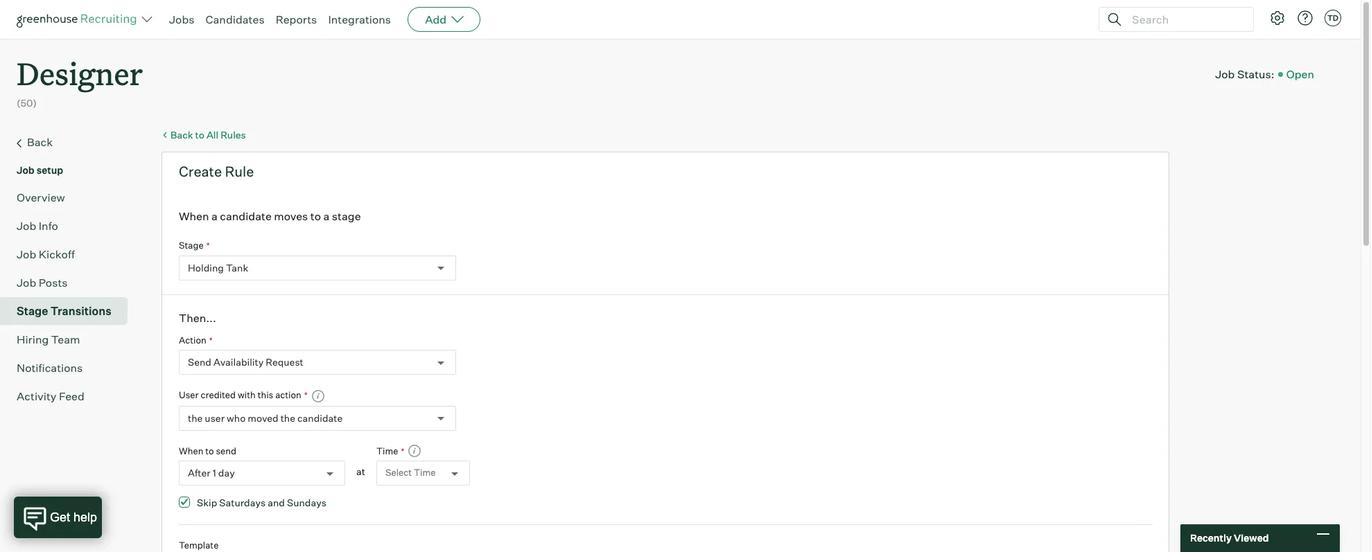 Task type: describe. For each thing, give the bounding box(es) containing it.
at
[[357, 466, 365, 478]]

saturdays
[[219, 498, 266, 509]]

request
[[266, 357, 304, 369]]

kickoff
[[39, 247, 75, 261]]

job for job kickoff
[[17, 247, 36, 261]]

configure image
[[1270, 10, 1287, 26]]

candidates
[[206, 12, 265, 26]]

moves
[[274, 210, 308, 223]]

skip
[[197, 498, 217, 509]]

open
[[1287, 67, 1315, 81]]

and
[[268, 498, 285, 509]]

stage transitions
[[17, 304, 111, 318]]

hiring team link
[[17, 331, 122, 348]]

the user who moved the candidate
[[188, 413, 343, 425]]

moved
[[248, 413, 279, 425]]

all
[[207, 129, 219, 141]]

candidates link
[[206, 12, 265, 26]]

action
[[179, 335, 207, 346]]

this
[[258, 390, 273, 401]]

greenhouse recruiting image
[[17, 11, 141, 28]]

after
[[188, 468, 211, 480]]

feed
[[59, 390, 85, 403]]

action
[[275, 390, 302, 401]]

job for job info
[[17, 219, 36, 233]]

rules
[[221, 129, 246, 141]]

job status:
[[1216, 67, 1275, 81]]

jobs
[[169, 12, 195, 26]]

after 1 day
[[188, 468, 235, 480]]

availability
[[214, 357, 264, 369]]

credited
[[201, 390, 236, 401]]

1 vertical spatial to
[[311, 210, 321, 223]]

notifications link
[[17, 360, 122, 376]]

job info link
[[17, 218, 122, 234]]

back for back to all rules
[[171, 129, 193, 141]]

notifications
[[17, 361, 83, 375]]

hiring
[[17, 333, 49, 347]]

stage transitions link
[[17, 303, 122, 320]]

job setup
[[17, 164, 63, 176]]

overview
[[17, 191, 65, 204]]

job kickoff
[[17, 247, 75, 261]]

posts
[[39, 276, 68, 290]]

back for back
[[27, 135, 53, 149]]

designer
[[17, 53, 143, 94]]

Search text field
[[1129, 9, 1242, 29]]

transitions
[[50, 304, 111, 318]]

jobs link
[[169, 12, 195, 26]]

activity
[[17, 390, 57, 403]]

when for when to send
[[179, 446, 204, 457]]

td
[[1328, 13, 1339, 23]]

2 a from the left
[[324, 210, 330, 223]]

stage
[[332, 210, 361, 223]]

0 vertical spatial candidate
[[220, 210, 272, 223]]

holding
[[188, 262, 224, 274]]

reports
[[276, 12, 317, 26]]

job for job setup
[[17, 164, 35, 176]]

with
[[238, 390, 256, 401]]

back to all rules
[[171, 129, 246, 141]]

setup
[[37, 164, 63, 176]]

designer (50)
[[17, 53, 143, 109]]

the candidate's activity feed will log that this user triggered the action, even if the email is sent from a global email address. element
[[308, 389, 325, 404]]

holding tank
[[188, 262, 248, 274]]

integrations link
[[328, 12, 391, 26]]

back link
[[17, 134, 122, 152]]

tank
[[226, 262, 248, 274]]

Skip Saturdays and Sundays checkbox
[[179, 498, 190, 509]]

job for job posts
[[17, 276, 36, 290]]

to for send
[[205, 446, 214, 457]]

select
[[386, 468, 412, 479]]



Task type: locate. For each thing, give the bounding box(es) containing it.
hiring team
[[17, 333, 80, 347]]

0 vertical spatial when
[[179, 210, 209, 223]]

rule
[[225, 163, 254, 180]]

user credited with this action
[[179, 390, 302, 401]]

when up after on the left of page
[[179, 446, 204, 457]]

0 horizontal spatial time
[[377, 446, 398, 457]]

td button
[[1325, 10, 1342, 26]]

stage up the hiring
[[17, 304, 48, 318]]

stage for stage transitions
[[17, 304, 48, 318]]

to right moves
[[311, 210, 321, 223]]

1 horizontal spatial the
[[281, 413, 295, 425]]

job info
[[17, 219, 58, 233]]

job
[[1216, 67, 1236, 81], [17, 164, 35, 176], [17, 219, 36, 233], [17, 247, 36, 261], [17, 276, 36, 290]]

overview link
[[17, 189, 122, 206]]

status:
[[1238, 67, 1275, 81]]

recently viewed
[[1191, 533, 1270, 545]]

0 horizontal spatial stage
[[17, 304, 48, 318]]

candidate down 'the candidate's activity feed will log that this user triggered the action, even if the email is sent from a global email address.' icon
[[298, 413, 343, 425]]

user
[[179, 390, 199, 401]]

a left stage
[[324, 210, 330, 223]]

job left setup
[[17, 164, 35, 176]]

designer link
[[17, 39, 143, 97]]

time
[[377, 446, 398, 457], [414, 468, 436, 479]]

to left send
[[205, 446, 214, 457]]

job posts link
[[17, 274, 122, 291]]

when a candidate moves to a stage
[[179, 210, 361, 223]]

then...
[[179, 311, 216, 325]]

when
[[179, 210, 209, 223], [179, 446, 204, 457]]

back left all on the top left of page
[[171, 129, 193, 141]]

1 horizontal spatial candidate
[[298, 413, 343, 425]]

1 horizontal spatial back
[[171, 129, 193, 141]]

time is in the timezone of the user credited with this action element
[[405, 444, 422, 462]]

to left all on the top left of page
[[195, 129, 205, 141]]

the left user
[[188, 413, 203, 425]]

0 vertical spatial to
[[195, 129, 205, 141]]

send
[[188, 357, 212, 369]]

the
[[188, 413, 203, 425], [281, 413, 295, 425]]

send
[[216, 446, 237, 457]]

0 horizontal spatial to
[[195, 129, 205, 141]]

day
[[218, 468, 235, 480]]

time down the time is in the timezone of the user credited with this action element
[[414, 468, 436, 479]]

info
[[39, 219, 58, 233]]

2 vertical spatial to
[[205, 446, 214, 457]]

a
[[212, 210, 218, 223], [324, 210, 330, 223]]

select time
[[386, 468, 436, 479]]

1 horizontal spatial time
[[414, 468, 436, 479]]

stage inside stage transitions "link"
[[17, 304, 48, 318]]

1 vertical spatial candidate
[[298, 413, 343, 425]]

job posts
[[17, 276, 68, 290]]

stage up holding
[[179, 240, 204, 251]]

2 when from the top
[[179, 446, 204, 457]]

time up 'select'
[[377, 446, 398, 457]]

1 vertical spatial time
[[414, 468, 436, 479]]

viewed
[[1235, 533, 1270, 545]]

sundays
[[287, 498, 327, 509]]

job left posts
[[17, 276, 36, 290]]

send availability request
[[188, 357, 304, 369]]

team
[[51, 333, 80, 347]]

back up job setup
[[27, 135, 53, 149]]

when for when a candidate moves to a stage
[[179, 210, 209, 223]]

1
[[213, 468, 216, 480]]

user
[[205, 413, 225, 425]]

candidate down rule
[[220, 210, 272, 223]]

back
[[171, 129, 193, 141], [27, 135, 53, 149]]

integrations
[[328, 12, 391, 26]]

candidate
[[220, 210, 272, 223], [298, 413, 343, 425]]

2 horizontal spatial to
[[311, 210, 321, 223]]

0 horizontal spatial the
[[188, 413, 203, 425]]

0 horizontal spatial a
[[212, 210, 218, 223]]

add button
[[408, 7, 481, 32]]

job left kickoff
[[17, 247, 36, 261]]

(50)
[[17, 97, 37, 109]]

a down create rule
[[212, 210, 218, 223]]

when down create
[[179, 210, 209, 223]]

the candidate's activity feed will log that this user triggered the action, even if the email is sent from a global email address. image
[[311, 390, 325, 404]]

template
[[179, 540, 219, 551]]

job left "info"
[[17, 219, 36, 233]]

job left status:
[[1216, 67, 1236, 81]]

job kickoff link
[[17, 246, 122, 263]]

2 the from the left
[[281, 413, 295, 425]]

back to all rules link
[[162, 128, 1170, 142]]

1 a from the left
[[212, 210, 218, 223]]

activity feed link
[[17, 388, 122, 405]]

add
[[425, 12, 447, 26]]

1 horizontal spatial a
[[324, 210, 330, 223]]

1 horizontal spatial stage
[[179, 240, 204, 251]]

1 vertical spatial stage
[[17, 304, 48, 318]]

0 horizontal spatial back
[[27, 135, 53, 149]]

create
[[179, 163, 222, 180]]

stage
[[179, 240, 204, 251], [17, 304, 48, 318]]

time is in the timezone of the user credited with this action image
[[408, 444, 422, 458]]

who
[[227, 413, 246, 425]]

recently
[[1191, 533, 1233, 545]]

0 vertical spatial time
[[377, 446, 398, 457]]

activity feed
[[17, 390, 85, 403]]

when to send
[[179, 446, 237, 457]]

create rule
[[179, 163, 254, 180]]

0 vertical spatial stage
[[179, 240, 204, 251]]

reports link
[[276, 12, 317, 26]]

the down the action
[[281, 413, 295, 425]]

1 when from the top
[[179, 210, 209, 223]]

0 horizontal spatial candidate
[[220, 210, 272, 223]]

stage for stage
[[179, 240, 204, 251]]

skip saturdays and sundays
[[197, 498, 327, 509]]

td button
[[1323, 7, 1345, 29]]

1 horizontal spatial to
[[205, 446, 214, 457]]

1 the from the left
[[188, 413, 203, 425]]

1 vertical spatial when
[[179, 446, 204, 457]]

to for all
[[195, 129, 205, 141]]

job for job status:
[[1216, 67, 1236, 81]]

to
[[195, 129, 205, 141], [311, 210, 321, 223], [205, 446, 214, 457]]



Task type: vqa. For each thing, say whether or not it's contained in the screenshot.
User
yes



